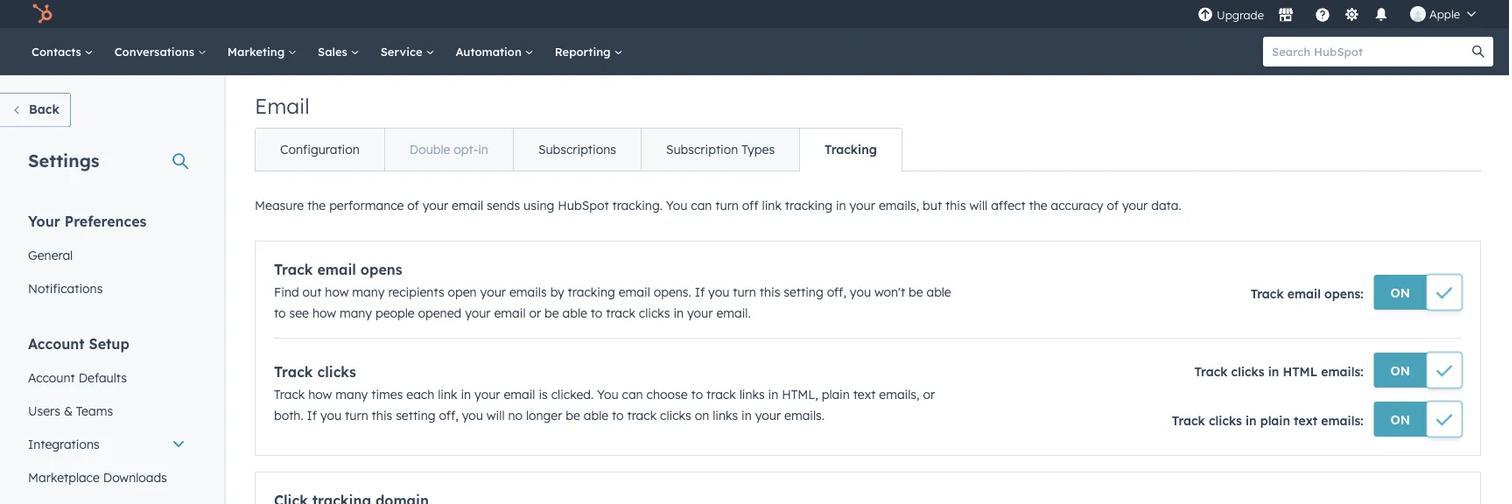 Task type: locate. For each thing, give the bounding box(es) containing it.
0 horizontal spatial you
[[597, 387, 619, 402]]

1 vertical spatial links
[[713, 408, 738, 423]]

account defaults
[[28, 370, 127, 385]]

emails:
[[1321, 364, 1363, 379], [1321, 413, 1363, 428]]

account defaults link
[[18, 361, 196, 394]]

back link
[[0, 93, 71, 127]]

off, inside the track clicks track how many times each link in your email is clicked. you can choose to track links in html, plain text emails, or both. if you turn this setting off, you will no longer be able to track clicks on links in your emails.
[[439, 408, 458, 423]]

clicks down opens.
[[639, 305, 670, 321]]

1 vertical spatial or
[[923, 387, 935, 402]]

2 vertical spatial how
[[308, 387, 332, 402]]

1 horizontal spatial can
[[691, 198, 712, 213]]

clicks left html
[[1231, 364, 1264, 379]]

integrations button
[[18, 428, 196, 461]]

1 horizontal spatial this
[[760, 284, 780, 300]]

menu
[[1196, 0, 1488, 28]]

links left html,
[[739, 387, 765, 402]]

email left opens.
[[619, 284, 650, 300]]

1 horizontal spatial opens
[[1324, 286, 1360, 302]]

0 vertical spatial on
[[1391, 285, 1410, 300]]

0 vertical spatial off,
[[827, 284, 846, 300]]

0 vertical spatial turn
[[715, 198, 739, 213]]

turn up email.
[[733, 284, 756, 300]]

2 account from the top
[[28, 370, 75, 385]]

opens for track email opens :
[[1324, 286, 1360, 302]]

0 horizontal spatial can
[[622, 387, 643, 402]]

0 horizontal spatial be
[[545, 305, 559, 321]]

0 horizontal spatial if
[[307, 408, 317, 423]]

0 vertical spatial you
[[666, 198, 687, 213]]

track
[[606, 305, 635, 321], [706, 387, 736, 402], [627, 408, 657, 423]]

clicks
[[639, 305, 670, 321], [317, 363, 356, 381], [1231, 364, 1264, 379], [660, 408, 691, 423], [1209, 413, 1242, 428]]

email up out
[[317, 261, 356, 278]]

account up users
[[28, 370, 75, 385]]

text down html
[[1294, 413, 1318, 428]]

link right each
[[438, 387, 457, 402]]

off
[[742, 198, 759, 213]]

1 vertical spatial link
[[438, 387, 457, 402]]

0 horizontal spatial links
[[713, 408, 738, 423]]

plain inside the track clicks track how many times each link in your email is clicked. you can choose to track links in html, plain text emails, or both. if you turn this setting off, you will no longer be able to track clicks on links in your emails.
[[822, 387, 850, 402]]

upgrade image
[[1197, 7, 1213, 23]]

in down opens.
[[674, 305, 684, 321]]

2 vertical spatial this
[[372, 408, 392, 423]]

but
[[923, 198, 942, 213]]

1 vertical spatial this
[[760, 284, 780, 300]]

0 vertical spatial opens
[[361, 261, 402, 278]]

be down by
[[545, 305, 559, 321]]

account up account defaults
[[28, 335, 85, 352]]

able right won't
[[927, 284, 951, 300]]

emails, inside the track clicks track how many times each link in your email is clicked. you can choose to track links in html, plain text emails, or both. if you turn this setting off, you will no longer be able to track clicks on links in your emails.
[[879, 387, 920, 402]]

1 vertical spatial how
[[312, 305, 336, 321]]

marketing link
[[217, 28, 307, 75]]

how inside the track clicks track how many times each link in your email is clicked. you can choose to track links in html, plain text emails, or both. if you turn this setting off, you will no longer be able to track clicks on links in your emails.
[[308, 387, 332, 402]]

how
[[325, 284, 349, 300], [312, 305, 336, 321], [308, 387, 332, 402]]

1 vertical spatial off,
[[439, 408, 458, 423]]

track inside track email opens find out how many recipients open your emails by tracking email opens. if you turn this setting off, you won't be able to see how many people opened your email or be able to track clicks in your email.
[[274, 261, 313, 278]]

in left html
[[1268, 364, 1279, 379]]

if right opens.
[[695, 284, 705, 300]]

or inside track email opens find out how many recipients open your emails by tracking email opens. if you turn this setting off, you won't be able to see how many people opened your email or be able to track clicks in your email.
[[529, 305, 541, 321]]

opens for track email opens find out how many recipients open your emails by tracking email opens. if you turn this setting off, you won't be able to see how many people opened your email or be able to track clicks in your email.
[[361, 261, 402, 278]]

2 horizontal spatial be
[[909, 284, 923, 300]]

1 horizontal spatial if
[[695, 284, 705, 300]]

text right html,
[[853, 387, 876, 402]]

subscriptions link
[[513, 129, 641, 171]]

3 on from the top
[[1391, 412, 1410, 427]]

many
[[352, 284, 385, 300], [340, 305, 372, 321], [335, 387, 368, 402]]

many inside the track clicks track how many times each link in your email is clicked. you can choose to track links in html, plain text emails, or both. if you turn this setting off, you will no longer be able to track clicks on links in your emails.
[[335, 387, 368, 402]]

0 horizontal spatial or
[[529, 305, 541, 321]]

0 vertical spatial this
[[945, 198, 966, 213]]

track up the track clicks track how many times each link in your email is clicked. you can choose to track links in html, plain text emails, or both. if you turn this setting off, you will no longer be able to track clicks on links in your emails.
[[606, 305, 635, 321]]

your left email.
[[687, 305, 713, 321]]

will
[[969, 198, 988, 213], [487, 408, 505, 423]]

1 vertical spatial plain
[[1260, 413, 1290, 428]]

0 horizontal spatial plain
[[822, 387, 850, 402]]

text
[[853, 387, 876, 402], [1294, 413, 1318, 428]]

1 vertical spatial setting
[[396, 408, 436, 423]]

0 vertical spatial text
[[853, 387, 876, 402]]

0 vertical spatial can
[[691, 198, 712, 213]]

your preferences
[[28, 212, 147, 230]]

track clicks in html emails:
[[1194, 364, 1363, 379]]

turn inside track email opens find out how many recipients open your emails by tracking email opens. if you turn this setting off, you won't be able to see how many people opened your email or be able to track clicks in your email.
[[733, 284, 756, 300]]

setting down each
[[396, 408, 436, 423]]

clicks down track clicks in html emails:
[[1209, 413, 1242, 428]]

1 vertical spatial track
[[706, 387, 736, 402]]

link right off
[[762, 198, 782, 213]]

be inside the track clicks track how many times each link in your email is clicked. you can choose to track links in html, plain text emails, or both. if you turn this setting off, you will no longer be able to track clicks on links in your emails.
[[566, 408, 580, 423]]

0 vertical spatial if
[[695, 284, 705, 300]]

track clicks track how many times each link in your email is clicked. you can choose to track links in html, plain text emails, or both. if you turn this setting off, you will no longer be able to track clicks on links in your emails.
[[274, 363, 935, 423]]

tracking inside track email opens find out how many recipients open your emails by tracking email opens. if you turn this setting off, you won't be able to see how many people opened your email or be able to track clicks in your email.
[[568, 284, 615, 300]]

1 vertical spatial will
[[487, 408, 505, 423]]

performance
[[329, 198, 404, 213]]

track inside track email opens find out how many recipients open your emails by tracking email opens. if you turn this setting off, you won't be able to see how many people opened your email or be able to track clicks in your email.
[[606, 305, 635, 321]]

to
[[274, 305, 286, 321], [591, 305, 603, 321], [691, 387, 703, 402], [612, 408, 624, 423]]

be
[[909, 284, 923, 300], [545, 305, 559, 321], [566, 408, 580, 423]]

1 vertical spatial turn
[[733, 284, 756, 300]]

marketplaces button
[[1267, 0, 1304, 28]]

double
[[409, 142, 450, 157]]

will left 'no'
[[487, 408, 505, 423]]

1 horizontal spatial be
[[566, 408, 580, 423]]

link
[[762, 198, 782, 213], [438, 387, 457, 402]]

tracking right off
[[785, 198, 832, 213]]

email up 'no'
[[504, 387, 535, 402]]

settings
[[28, 149, 99, 171]]

1 vertical spatial you
[[597, 387, 619, 402]]

2 vertical spatial many
[[335, 387, 368, 402]]

opens inside track email opens find out how many recipients open your emails by tracking email opens. if you turn this setting off, you won't be able to see how many people opened your email or be able to track clicks in your email.
[[361, 261, 402, 278]]

1 horizontal spatial you
[[666, 198, 687, 213]]

1 horizontal spatial or
[[923, 387, 935, 402]]

1 account from the top
[[28, 335, 85, 352]]

data.
[[1151, 198, 1181, 213]]

track for track clicks in html emails:
[[1194, 364, 1228, 379]]

be right won't
[[909, 284, 923, 300]]

track up on
[[706, 387, 736, 402]]

tracking right by
[[568, 284, 615, 300]]

0 horizontal spatial this
[[372, 408, 392, 423]]

to right longer
[[612, 408, 624, 423]]

0 vertical spatial track
[[606, 305, 635, 321]]

0 horizontal spatial of
[[407, 198, 419, 213]]

apple
[[1429, 7, 1460, 21]]

2 vertical spatial be
[[566, 408, 580, 423]]

plain down track clicks in html emails:
[[1260, 413, 1290, 428]]

1 horizontal spatial of
[[1107, 198, 1119, 213]]

1 vertical spatial if
[[307, 408, 317, 423]]

reporting link
[[544, 28, 633, 75]]

0 horizontal spatial opens
[[361, 261, 402, 278]]

emails: down track clicks in html emails:
[[1321, 413, 1363, 428]]

off, left 'no'
[[439, 408, 458, 423]]

emails: right html
[[1321, 364, 1363, 379]]

of right accuracy at the right top of page
[[1107, 198, 1119, 213]]

configuration
[[280, 142, 360, 157]]

subscription types
[[666, 142, 775, 157]]

sales link
[[307, 28, 370, 75]]

longer
[[526, 408, 562, 423]]

in down tracking link
[[836, 198, 846, 213]]

0 vertical spatial setting
[[784, 284, 823, 300]]

track email opens find out how many recipients open your emails by tracking email opens. if you turn this setting off, you won't be able to see how many people opened your email or be able to track clicks in your email.
[[274, 261, 951, 321]]

help image
[[1315, 8, 1330, 24]]

of
[[407, 198, 419, 213], [1107, 198, 1119, 213]]

bob builder image
[[1410, 6, 1426, 22]]

0 horizontal spatial setting
[[396, 408, 436, 423]]

1 vertical spatial text
[[1294, 413, 1318, 428]]

double opt-in link
[[384, 129, 513, 171]]

many up people
[[352, 284, 385, 300]]

0 horizontal spatial the
[[307, 198, 326, 213]]

1 vertical spatial emails,
[[879, 387, 920, 402]]

conversations
[[114, 44, 198, 59]]

contacts link
[[21, 28, 104, 75]]

tracking
[[785, 198, 832, 213], [568, 284, 615, 300]]

you right both.
[[320, 408, 342, 423]]

notifications button
[[1366, 0, 1396, 28]]

0 horizontal spatial link
[[438, 387, 457, 402]]

0 horizontal spatial off,
[[439, 408, 458, 423]]

subscription
[[666, 142, 738, 157]]

links
[[739, 387, 765, 402], [713, 408, 738, 423]]

2 vertical spatial track
[[627, 408, 657, 423]]

navigation containing configuration
[[255, 128, 902, 172]]

on
[[1391, 285, 1410, 300], [1391, 363, 1410, 378], [1391, 412, 1410, 427]]

users
[[28, 403, 60, 418]]

in left html,
[[768, 387, 778, 402]]

turn left off
[[715, 198, 739, 213]]

your preferences element
[[18, 211, 196, 305]]

0 vertical spatial emails:
[[1321, 364, 1363, 379]]

clicks down out
[[317, 363, 356, 381]]

automation link
[[445, 28, 544, 75]]

how left times
[[308, 387, 332, 402]]

this
[[945, 198, 966, 213], [760, 284, 780, 300], [372, 408, 392, 423]]

links right on
[[713, 408, 738, 423]]

track for track clicks in plain text emails:
[[1172, 413, 1205, 428]]

many left people
[[340, 305, 372, 321]]

0 vertical spatial or
[[529, 305, 541, 321]]

be down clicked.
[[566, 408, 580, 423]]

0 vertical spatial tracking
[[785, 198, 832, 213]]

help button
[[1308, 0, 1337, 28]]

1 vertical spatial be
[[545, 305, 559, 321]]

turn inside the track clicks track how many times each link in your email is clicked. you can choose to track links in html, plain text emails, or both. if you turn this setting off, you will no longer be able to track clicks on links in your emails.
[[345, 408, 368, 423]]

opens
[[361, 261, 402, 278], [1324, 286, 1360, 302]]

1 horizontal spatial will
[[969, 198, 988, 213]]

how right out
[[325, 284, 349, 300]]

able down clicked.
[[584, 408, 608, 423]]

will inside the track clicks track how many times each link in your email is clicked. you can choose to track links in html, plain text emails, or both. if you turn this setting off, you will no longer be able to track clicks on links in your emails.
[[487, 408, 505, 423]]

email left :
[[1287, 286, 1321, 302]]

you right clicked.
[[597, 387, 619, 402]]

1 vertical spatial account
[[28, 370, 75, 385]]

0 horizontal spatial text
[[853, 387, 876, 402]]

track down choose
[[627, 408, 657, 423]]

times
[[371, 387, 403, 402]]

service
[[380, 44, 426, 59]]

the right measure
[[307, 198, 326, 213]]

you right tracking.
[[666, 198, 687, 213]]

1 of from the left
[[407, 198, 419, 213]]

2 vertical spatial on
[[1391, 412, 1410, 427]]

off, left won't
[[827, 284, 846, 300]]

1 vertical spatial on
[[1391, 363, 1410, 378]]

search image
[[1472, 46, 1485, 58]]

how down out
[[312, 305, 336, 321]]

the
[[307, 198, 326, 213], [1029, 198, 1047, 213]]

clicks for track clicks track how many times each link in your email is clicked. you can choose to track links in html, plain text emails, or both. if you turn this setting off, you will no longer be able to track clicks on links in your emails.
[[317, 363, 356, 381]]

if right both.
[[307, 408, 317, 423]]

integrations
[[28, 436, 100, 452]]

plain right html,
[[822, 387, 850, 402]]

or
[[529, 305, 541, 321], [923, 387, 935, 402]]

out
[[303, 284, 322, 300]]

able
[[927, 284, 951, 300], [562, 305, 587, 321], [584, 408, 608, 423]]

you left won't
[[850, 284, 871, 300]]

0 vertical spatial plain
[[822, 387, 850, 402]]

general link
[[18, 239, 196, 272]]

settings image
[[1344, 7, 1360, 23]]

the right affect
[[1029, 198, 1047, 213]]

email inside the track clicks track how many times each link in your email is clicked. you can choose to track links in html, plain text emails, or both. if you turn this setting off, you will no longer be able to track clicks on links in your emails.
[[504, 387, 535, 402]]

track clicks in plain text emails:
[[1172, 413, 1363, 428]]

choose
[[646, 387, 688, 402]]

this inside the track clicks track how many times each link in your email is clicked. you can choose to track links in html, plain text emails, or both. if you turn this setting off, you will no longer be able to track clicks on links in your emails.
[[372, 408, 392, 423]]

0 vertical spatial be
[[909, 284, 923, 300]]

setting inside the track clicks track how many times each link in your email is clicked. you can choose to track links in html, plain text emails, or both. if you turn this setting off, you will no longer be able to track clicks on links in your emails.
[[396, 408, 436, 423]]

track for track clicks track how many times each link in your email is clicked. you can choose to track links in html, plain text emails, or both. if you turn this setting off, you will no longer be able to track clicks on links in your emails.
[[274, 363, 313, 381]]

your
[[423, 198, 448, 213], [850, 198, 875, 213], [1122, 198, 1148, 213], [480, 284, 506, 300], [465, 305, 491, 321], [687, 305, 713, 321], [475, 387, 500, 402], [755, 408, 781, 423]]

1 vertical spatial many
[[340, 305, 372, 321]]

hubspot image
[[32, 4, 53, 25]]

2 vertical spatial able
[[584, 408, 608, 423]]

of right performance
[[407, 198, 419, 213]]

2 emails: from the top
[[1321, 413, 1363, 428]]

1 vertical spatial can
[[622, 387, 643, 402]]

setting
[[784, 284, 823, 300], [396, 408, 436, 423]]

if
[[695, 284, 705, 300], [307, 408, 317, 423]]

track for track email opens find out how many recipients open your emails by tracking email opens. if you turn this setting off, you won't be able to see how many people opened your email or be able to track clicks in your email.
[[274, 261, 313, 278]]

1 on from the top
[[1391, 285, 1410, 300]]

1 vertical spatial emails:
[[1321, 413, 1363, 428]]

emails,
[[879, 198, 919, 213], [879, 387, 920, 402]]

link inside the track clicks track how many times each link in your email is clicked. you can choose to track links in html, plain text emails, or both. if you turn this setting off, you will no longer be able to track clicks on links in your emails.
[[438, 387, 457, 402]]

0 horizontal spatial will
[[487, 408, 505, 423]]

able down by
[[562, 305, 587, 321]]

clicks for track clicks in html emails:
[[1231, 364, 1264, 379]]

turn right both.
[[345, 408, 368, 423]]

2 horizontal spatial this
[[945, 198, 966, 213]]

will left affect
[[969, 198, 988, 213]]

1 vertical spatial able
[[562, 305, 587, 321]]

1 vertical spatial tracking
[[568, 284, 615, 300]]

1 vertical spatial opens
[[1324, 286, 1360, 302]]

2 vertical spatial turn
[[345, 408, 368, 423]]

can left choose
[[622, 387, 643, 402]]

sends
[[487, 198, 520, 213]]

accuracy
[[1051, 198, 1103, 213]]

1 horizontal spatial link
[[762, 198, 782, 213]]

setting left won't
[[784, 284, 823, 300]]

1 horizontal spatial off,
[[827, 284, 846, 300]]

can
[[691, 198, 712, 213], [622, 387, 643, 402]]

can left off
[[691, 198, 712, 213]]

1 horizontal spatial plain
[[1260, 413, 1290, 428]]

email
[[255, 93, 310, 119]]

in right the double in the top left of the page
[[478, 142, 488, 157]]

navigation
[[255, 128, 902, 172]]

html,
[[782, 387, 818, 402]]

apple button
[[1400, 0, 1486, 28]]

many left times
[[335, 387, 368, 402]]

your down tracking link
[[850, 198, 875, 213]]

your left 'emails.'
[[755, 408, 781, 423]]

0 vertical spatial links
[[739, 387, 765, 402]]

this inside track email opens find out how many recipients open your emails by tracking email opens. if you turn this setting off, you won't be able to see how many people opened your email or be able to track clicks in your email.
[[760, 284, 780, 300]]

conversations link
[[104, 28, 217, 75]]

0 horizontal spatial tracking
[[568, 284, 615, 300]]

1 horizontal spatial the
[[1029, 198, 1047, 213]]

1 horizontal spatial links
[[739, 387, 765, 402]]

1 horizontal spatial setting
[[784, 284, 823, 300]]

plain
[[822, 387, 850, 402], [1260, 413, 1290, 428]]

0 vertical spatial account
[[28, 335, 85, 352]]



Task type: vqa. For each thing, say whether or not it's contained in the screenshot.
up.
no



Task type: describe. For each thing, give the bounding box(es) containing it.
to up the track clicks track how many times each link in your email is clicked. you can choose to track links in html, plain text emails, or both. if you turn this setting off, you will no longer be able to track clicks on links in your emails.
[[591, 305, 603, 321]]

upgrade
[[1217, 8, 1264, 22]]

track for track email opens :
[[1251, 286, 1284, 302]]

off, inside track email opens find out how many recipients open your emails by tracking email opens. if you turn this setting off, you won't be able to see how many people opened your email or be able to track clicks in your email.
[[827, 284, 846, 300]]

opt-
[[454, 142, 478, 157]]

hubspot link
[[21, 4, 66, 25]]

in right each
[[461, 387, 471, 402]]

tracking
[[825, 142, 877, 157]]

in inside double opt-in link
[[478, 142, 488, 157]]

double opt-in
[[409, 142, 488, 157]]

2 the from the left
[[1029, 198, 1047, 213]]

in right on
[[741, 408, 752, 423]]

marketplace downloads
[[28, 470, 167, 485]]

downloads
[[103, 470, 167, 485]]

people
[[375, 305, 415, 321]]

setting inside track email opens find out how many recipients open your emails by tracking email opens. if you turn this setting off, you won't be able to see how many people opened your email or be able to track clicks in your email.
[[784, 284, 823, 300]]

each
[[406, 387, 434, 402]]

settings link
[[1341, 5, 1363, 23]]

emails
[[509, 284, 547, 300]]

you up email.
[[708, 284, 729, 300]]

email.
[[716, 305, 751, 321]]

&
[[64, 403, 73, 418]]

recipients
[[388, 284, 444, 300]]

users & teams
[[28, 403, 113, 418]]

on
[[695, 408, 709, 423]]

account setup element
[[18, 334, 196, 504]]

email left sends
[[452, 198, 483, 213]]

tracking link
[[799, 129, 901, 171]]

your right 'open'
[[480, 284, 506, 300]]

0 vertical spatial emails,
[[879, 198, 919, 213]]

your left "data." at the right top of the page
[[1122, 198, 1148, 213]]

service link
[[370, 28, 445, 75]]

marketplaces image
[[1278, 8, 1294, 24]]

measure the performance of your email sends using hubspot tracking. you can turn off link tracking in your emails, but this will affect the accuracy of your data.
[[255, 198, 1181, 213]]

2 of from the left
[[1107, 198, 1119, 213]]

clicks down choose
[[660, 408, 691, 423]]

tracking.
[[612, 198, 663, 213]]

0 vertical spatial how
[[325, 284, 349, 300]]

account for account defaults
[[28, 370, 75, 385]]

you inside the track clicks track how many times each link in your email is clicked. you can choose to track links in html, plain text emails, or both. if you turn this setting off, you will no longer be able to track clicks on links in your emails.
[[597, 387, 619, 402]]

your down the double in the top left of the page
[[423, 198, 448, 213]]

notifications link
[[18, 272, 196, 305]]

is
[[539, 387, 548, 402]]

1 horizontal spatial tracking
[[785, 198, 832, 213]]

teams
[[76, 403, 113, 418]]

find
[[274, 284, 299, 300]]

no
[[508, 408, 523, 423]]

in inside track email opens find out how many recipients open your emails by tracking email opens. if you turn this setting off, you won't be able to see how many people opened your email or be able to track clicks in your email.
[[674, 305, 684, 321]]

using
[[523, 198, 554, 213]]

1 the from the left
[[307, 198, 326, 213]]

see
[[289, 305, 309, 321]]

account for account setup
[[28, 335, 85, 352]]

sales
[[318, 44, 351, 59]]

hubspot
[[558, 198, 609, 213]]

1 emails: from the top
[[1321, 364, 1363, 379]]

email down emails
[[494, 305, 526, 321]]

clicks for track clicks in plain text emails:
[[1209, 413, 1242, 428]]

clicks inside track email opens find out how many recipients open your emails by tracking email opens. if you turn this setting off, you won't be able to see how many people opened your email or be able to track clicks in your email.
[[639, 305, 670, 321]]

both.
[[274, 408, 303, 423]]

notifications image
[[1373, 8, 1389, 24]]

your
[[28, 212, 60, 230]]

able inside the track clicks track how many times each link in your email is clicked. you can choose to track links in html, plain text emails, or both. if you turn this setting off, you will no longer be able to track clicks on links in your emails.
[[584, 408, 608, 423]]

if inside the track clicks track how many times each link in your email is clicked. you can choose to track links in html, plain text emails, or both. if you turn this setting off, you will no longer be able to track clicks on links in your emails.
[[307, 408, 317, 423]]

html
[[1283, 364, 1318, 379]]

track email opens :
[[1251, 286, 1363, 302]]

0 vertical spatial many
[[352, 284, 385, 300]]

Search HubSpot search field
[[1263, 37, 1478, 67]]

1 horizontal spatial text
[[1294, 413, 1318, 428]]

open
[[448, 284, 477, 300]]

search button
[[1464, 37, 1493, 67]]

measure
[[255, 198, 304, 213]]

marketing
[[227, 44, 288, 59]]

to left see
[[274, 305, 286, 321]]

automation
[[456, 44, 525, 59]]

affect
[[991, 198, 1026, 213]]

won't
[[874, 284, 905, 300]]

subscription types link
[[641, 129, 799, 171]]

opened
[[418, 305, 461, 321]]

configuration link
[[256, 129, 384, 171]]

menu containing apple
[[1196, 0, 1488, 28]]

general
[[28, 247, 73, 263]]

marketplace downloads link
[[18, 461, 196, 494]]

types
[[742, 142, 775, 157]]

your left is
[[475, 387, 500, 402]]

notifications
[[28, 281, 103, 296]]

or inside the track clicks track how many times each link in your email is clicked. you can choose to track links in html, plain text emails, or both. if you turn this setting off, you will no longer be able to track clicks on links in your emails.
[[923, 387, 935, 402]]

defaults
[[79, 370, 127, 385]]

marketplace
[[28, 470, 100, 485]]

reporting
[[555, 44, 614, 59]]

you left 'no'
[[462, 408, 483, 423]]

can inside the track clicks track how many times each link in your email is clicked. you can choose to track links in html, plain text emails, or both. if you turn this setting off, you will no longer be able to track clicks on links in your emails.
[[622, 387, 643, 402]]

in down track clicks in html emails:
[[1246, 413, 1257, 428]]

subscriptions
[[538, 142, 616, 157]]

back
[[29, 102, 59, 117]]

0 vertical spatial will
[[969, 198, 988, 213]]

to up on
[[691, 387, 703, 402]]

emails.
[[784, 408, 825, 423]]

contacts
[[32, 44, 85, 59]]

0 vertical spatial link
[[762, 198, 782, 213]]

by
[[550, 284, 564, 300]]

your down 'open'
[[465, 305, 491, 321]]

preferences
[[65, 212, 147, 230]]

2 on from the top
[[1391, 363, 1410, 378]]

text inside the track clicks track how many times each link in your email is clicked. you can choose to track links in html, plain text emails, or both. if you turn this setting off, you will no longer be able to track clicks on links in your emails.
[[853, 387, 876, 402]]

:
[[1360, 286, 1363, 302]]

opens.
[[654, 284, 691, 300]]

if inside track email opens find out how many recipients open your emails by tracking email opens. if you turn this setting off, you won't be able to see how many people opened your email or be able to track clicks in your email.
[[695, 284, 705, 300]]

setup
[[89, 335, 129, 352]]

account setup
[[28, 335, 129, 352]]

0 vertical spatial able
[[927, 284, 951, 300]]

on for track clicks in html emails:
[[1391, 412, 1410, 427]]

users & teams link
[[18, 394, 196, 428]]

on for track email opens
[[1391, 285, 1410, 300]]



